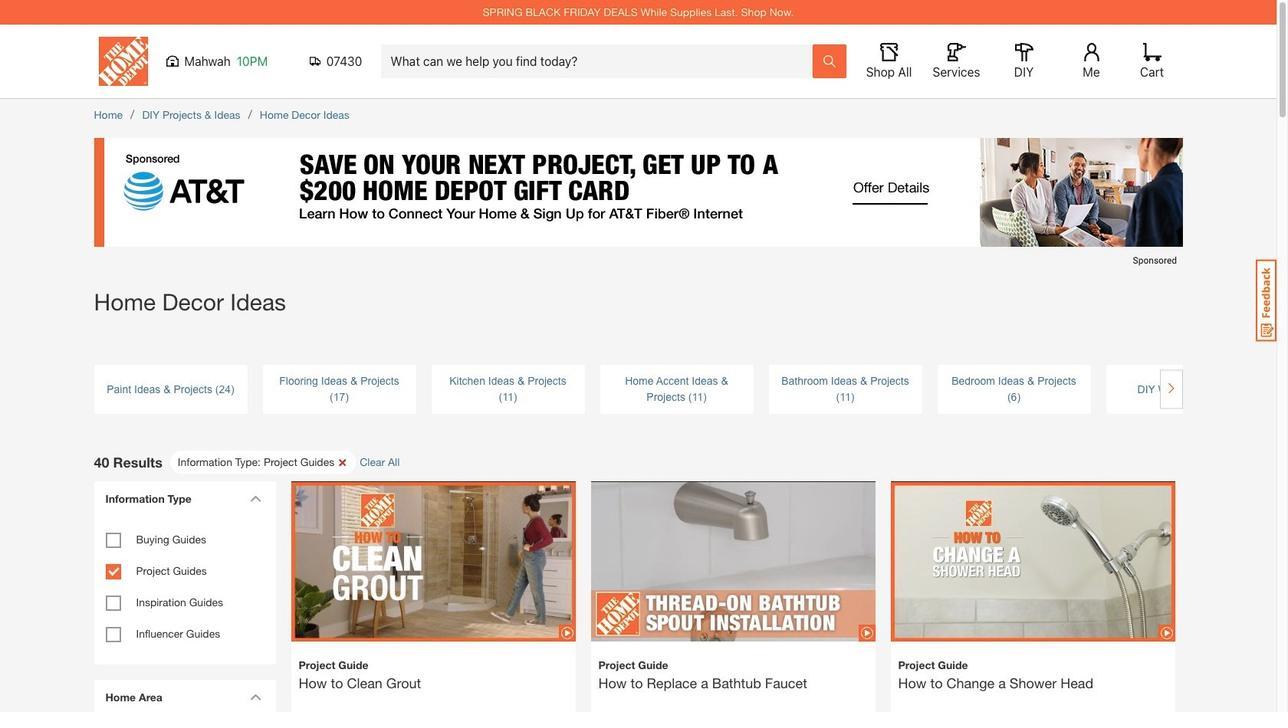 Task type: describe. For each thing, give the bounding box(es) containing it.
advertisement element
[[94, 138, 1183, 272]]

how to change a shower head image
[[891, 455, 1175, 669]]



Task type: vqa. For each thing, say whether or not it's contained in the screenshot.
Saw
no



Task type: locate. For each thing, give the bounding box(es) containing it.
What can we help you find today? search field
[[391, 45, 812, 77]]

how to clean grout image
[[291, 455, 576, 669]]

1 caret icon image from the top
[[250, 495, 261, 502]]

1 vertical spatial caret icon image
[[250, 694, 261, 701]]

2 caret icon image from the top
[[250, 694, 261, 701]]

caret icon image
[[250, 495, 261, 502], [250, 694, 261, 701]]

feedback link image
[[1256, 259, 1277, 342]]

the home depot logo image
[[99, 37, 148, 86]]

how to replace a bathtub faucet image
[[591, 455, 875, 669]]

0 vertical spatial caret icon image
[[250, 495, 261, 502]]



